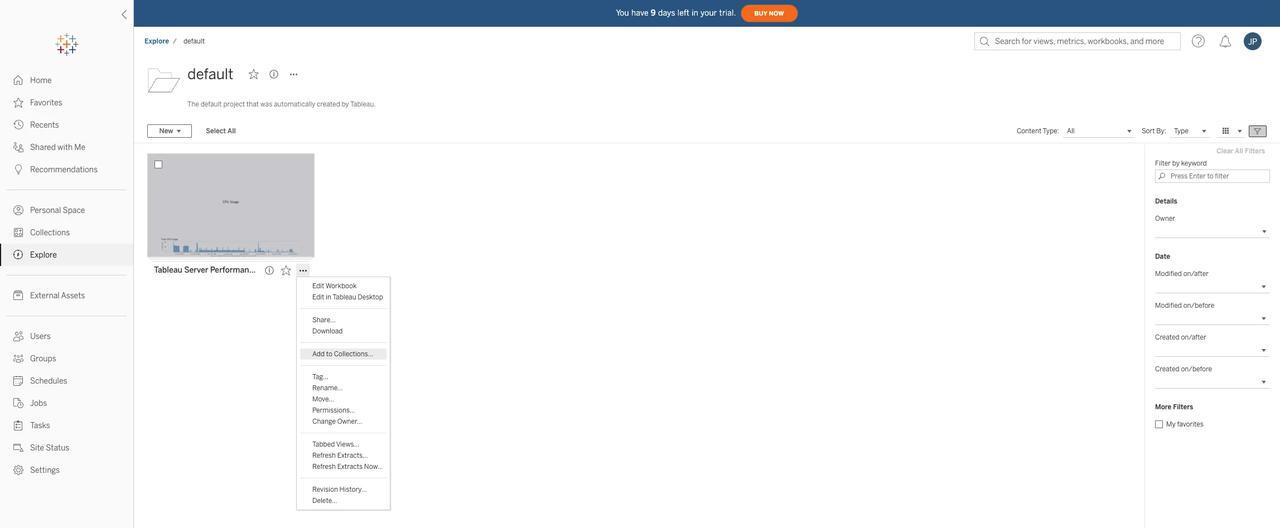 Task type: locate. For each thing, give the bounding box(es) containing it.
clear
[[1217, 147, 1234, 155]]

0 horizontal spatial in
[[326, 294, 331, 301]]

all right clear at the right top of page
[[1236, 147, 1244, 155]]

all right select
[[228, 127, 236, 135]]

created down 'created on/after' in the bottom of the page
[[1156, 366, 1180, 373]]

refresh for refresh extracts…
[[313, 452, 336, 460]]

by text only_f5he34f image
[[13, 75, 23, 85], [13, 98, 23, 108], [13, 120, 23, 130], [13, 142, 23, 152], [13, 165, 23, 175], [13, 205, 23, 215], [13, 228, 23, 238], [13, 250, 23, 260], [13, 332, 23, 342], [13, 376, 23, 386], [13, 443, 23, 453], [13, 465, 23, 476]]

by text only_f5he34f image for external assets
[[13, 291, 23, 301]]

0 horizontal spatial explore link
[[0, 244, 133, 266]]

explore for explore /
[[145, 37, 169, 45]]

8 by text only_f5he34f image from the top
[[13, 250, 23, 260]]

you have 9 days left in your trial.
[[616, 8, 736, 18]]

modified on/before
[[1156, 302, 1215, 310]]

menu containing edit workbook
[[297, 277, 390, 510]]

Modified on/after text field
[[1156, 280, 1271, 294]]

0 vertical spatial filters
[[1246, 147, 1266, 155]]

1 horizontal spatial by
[[1173, 160, 1180, 167]]

all for select all
[[228, 127, 236, 135]]

12 by text only_f5he34f image from the top
[[13, 465, 23, 476]]

schedules
[[30, 377, 67, 386]]

in
[[692, 8, 699, 18], [326, 294, 331, 301]]

0 horizontal spatial by
[[342, 100, 349, 108]]

sort by:
[[1142, 127, 1167, 135]]

recommendations
[[30, 165, 98, 175]]

by text only_f5he34f image left tasks
[[13, 421, 23, 431]]

on/after up modified on/after text field
[[1184, 270, 1209, 278]]

my
[[1167, 421, 1176, 429]]

navigation panel element
[[0, 33, 133, 482]]

on/after up created on/after text field
[[1182, 334, 1207, 342]]

share…
[[313, 316, 336, 324]]

1 horizontal spatial in
[[692, 8, 699, 18]]

on/after
[[1184, 270, 1209, 278], [1182, 334, 1207, 342]]

default element
[[180, 37, 208, 45]]

by text only_f5he34f image inside collections link
[[13, 228, 23, 238]]

explore link left '/'
[[144, 37, 170, 46]]

10 by text only_f5he34f image from the top
[[13, 376, 23, 386]]

in down workbook at the bottom left
[[326, 294, 331, 301]]

refresh for refresh extracts now…
[[313, 463, 336, 471]]

modified up 'created on/after' in the bottom of the page
[[1156, 302, 1183, 310]]

explore link down the collections in the left top of the page
[[0, 244, 133, 266]]

refresh extracts…
[[313, 452, 368, 460]]

users
[[30, 332, 51, 342]]

all
[[228, 127, 236, 135], [1068, 127, 1075, 135], [1236, 147, 1244, 155]]

1 vertical spatial filters
[[1174, 404, 1194, 411]]

default up the
[[188, 65, 234, 83]]

on/before
[[1184, 302, 1215, 310], [1182, 366, 1213, 373]]

on/before up modified on/before text box
[[1184, 302, 1215, 310]]

0 vertical spatial on/after
[[1184, 270, 1209, 278]]

by text only_f5he34f image inside schedules link
[[13, 376, 23, 386]]

modified down date
[[1156, 270, 1183, 278]]

created
[[1156, 334, 1180, 342], [1156, 366, 1180, 373]]

0 vertical spatial modified
[[1156, 270, 1183, 278]]

default right the
[[201, 100, 222, 108]]

0 vertical spatial on/before
[[1184, 302, 1215, 310]]

on/before for created on/before
[[1182, 366, 1213, 373]]

explore link
[[144, 37, 170, 46], [0, 244, 133, 266]]

1 by text only_f5he34f image from the top
[[13, 291, 23, 301]]

by text only_f5he34f image inside 'jobs' link
[[13, 398, 23, 409]]

by text only_f5he34f image
[[13, 291, 23, 301], [13, 354, 23, 364], [13, 398, 23, 409], [13, 421, 23, 431]]

1 vertical spatial on/before
[[1182, 366, 1213, 373]]

0 vertical spatial explore link
[[144, 37, 170, 46]]

favorites
[[30, 98, 62, 108]]

by right created
[[342, 100, 349, 108]]

by text only_f5he34f image for recents
[[13, 120, 23, 130]]

edit workbook edit in tableau desktop
[[313, 282, 383, 301]]

all inside button
[[228, 127, 236, 135]]

add to collections... checkbox item
[[300, 349, 387, 360]]

in inside 'edit workbook edit in tableau desktop'
[[326, 294, 331, 301]]

history…
[[340, 486, 367, 494]]

created for created on/before
[[1156, 366, 1180, 373]]

0 vertical spatial edit
[[313, 282, 324, 290]]

rename…
[[313, 385, 343, 392]]

1 horizontal spatial filters
[[1246, 147, 1266, 155]]

by text only_f5he34f image inside explore link
[[13, 250, 23, 260]]

collections link
[[0, 222, 133, 244]]

all right type:
[[1068, 127, 1075, 135]]

by text only_f5he34f image left external
[[13, 291, 23, 301]]

1 vertical spatial on/after
[[1182, 334, 1207, 342]]

main navigation. press the up and down arrow keys to access links. element
[[0, 69, 133, 482]]

5 by text only_f5he34f image from the top
[[13, 165, 23, 175]]

1 vertical spatial edit
[[313, 294, 324, 301]]

filters up my favorites
[[1174, 404, 1194, 411]]

1 horizontal spatial explore
[[145, 37, 169, 45]]

0 vertical spatial tableau
[[154, 266, 182, 275]]

extracts
[[337, 463, 363, 471]]

shared with me
[[30, 143, 85, 152]]

by text only_f5he34f image for shared with me
[[13, 142, 23, 152]]

0 vertical spatial explore
[[145, 37, 169, 45]]

4 by text only_f5he34f image from the top
[[13, 142, 23, 152]]

by text only_f5he34f image inside favorites link
[[13, 98, 23, 108]]

1 vertical spatial created
[[1156, 366, 1180, 373]]

me
[[74, 143, 85, 152]]

all for clear all filters
[[1236, 147, 1244, 155]]

2 refresh from the top
[[313, 463, 336, 471]]

7 by text only_f5he34f image from the top
[[13, 228, 23, 238]]

content type:
[[1017, 127, 1060, 135]]

permissions…
[[313, 407, 355, 415]]

favorites
[[1178, 421, 1204, 429]]

1 horizontal spatial tableau
[[333, 294, 356, 301]]

on/before up created on/before text box
[[1182, 366, 1213, 373]]

tableau.
[[350, 100, 376, 108]]

1 created from the top
[[1156, 334, 1180, 342]]

1 vertical spatial by
[[1173, 160, 1180, 167]]

refresh down tabbed
[[313, 452, 336, 460]]

all button
[[1063, 124, 1136, 138]]

1 vertical spatial explore
[[30, 251, 57, 260]]

by text only_f5he34f image for tasks
[[13, 421, 23, 431]]

refresh down refresh extracts… in the bottom of the page
[[313, 463, 336, 471]]

by text only_f5he34f image left groups
[[13, 354, 23, 364]]

automatically
[[274, 100, 316, 108]]

by text only_f5he34f image inside recents "link"
[[13, 120, 23, 130]]

filters right clear at the right top of page
[[1246, 147, 1266, 155]]

1 refresh from the top
[[313, 452, 336, 460]]

edit
[[313, 282, 324, 290], [313, 294, 324, 301]]

buy now button
[[741, 4, 798, 22]]

move…
[[313, 396, 334, 404]]

my favorites
[[1167, 421, 1204, 429]]

default
[[184, 37, 205, 45], [188, 65, 234, 83], [201, 100, 222, 108]]

menu
[[297, 277, 390, 510]]

3 by text only_f5he34f image from the top
[[13, 398, 23, 409]]

0 horizontal spatial all
[[228, 127, 236, 135]]

0 vertical spatial refresh
[[313, 452, 336, 460]]

1 vertical spatial explore link
[[0, 244, 133, 266]]

1 vertical spatial in
[[326, 294, 331, 301]]

2 modified from the top
[[1156, 302, 1183, 310]]

Search for views, metrics, workbooks, and more text field
[[975, 32, 1182, 50]]

left
[[678, 8, 690, 18]]

1 vertical spatial refresh
[[313, 463, 336, 471]]

by text only_f5he34f image inside tasks link
[[13, 421, 23, 431]]

1 edit from the top
[[313, 282, 324, 290]]

by text only_f5he34f image inside personal space link
[[13, 205, 23, 215]]

users link
[[0, 325, 133, 348]]

filters inside button
[[1246, 147, 1266, 155]]

tableau down workbook at the bottom left
[[333, 294, 356, 301]]

2 edit from the top
[[313, 294, 324, 301]]

by text only_f5he34f image inside settings link
[[13, 465, 23, 476]]

by text only_f5he34f image inside the shared with me link
[[13, 142, 23, 152]]

personal space link
[[0, 199, 133, 222]]

1 horizontal spatial all
[[1068, 127, 1075, 135]]

new
[[159, 127, 173, 135]]

modified
[[1156, 270, 1183, 278], [1156, 302, 1183, 310]]

1 vertical spatial tableau
[[333, 294, 356, 301]]

11 by text only_f5he34f image from the top
[[13, 443, 23, 453]]

by text only_f5he34f image for favorites
[[13, 98, 23, 108]]

default right '/'
[[184, 37, 205, 45]]

all inside button
[[1236, 147, 1244, 155]]

by text only_f5he34f image for collections
[[13, 228, 23, 238]]

tasks link
[[0, 415, 133, 437]]

explore left '/'
[[145, 37, 169, 45]]

by text only_f5he34f image inside site status link
[[13, 443, 23, 453]]

groups link
[[0, 348, 133, 370]]

created
[[317, 100, 340, 108]]

shared
[[30, 143, 56, 152]]

by text only_f5he34f image inside external assets link
[[13, 291, 23, 301]]

space
[[63, 206, 85, 215]]

have
[[632, 8, 649, 18]]

add to collections...
[[313, 350, 374, 358]]

modified for modified on/before
[[1156, 302, 1183, 310]]

download
[[313, 328, 343, 335]]

by text only_f5he34f image left jobs
[[13, 398, 23, 409]]

1 modified from the top
[[1156, 270, 1183, 278]]

refresh
[[313, 452, 336, 460], [313, 463, 336, 471]]

owner…
[[337, 418, 362, 426]]

type button
[[1170, 124, 1211, 138]]

by text only_f5he34f image inside home link
[[13, 75, 23, 85]]

explore down the collections in the left top of the page
[[30, 251, 57, 260]]

explore inside main navigation. press the up and down arrow keys to access links. element
[[30, 251, 57, 260]]

by right filter
[[1173, 160, 1180, 167]]

2 by text only_f5he34f image from the top
[[13, 98, 23, 108]]

2 horizontal spatial all
[[1236, 147, 1244, 155]]

more
[[1156, 404, 1172, 411]]

filter
[[1156, 160, 1172, 167]]

add
[[313, 350, 325, 358]]

1 vertical spatial modified
[[1156, 302, 1183, 310]]

Created on/before text field
[[1156, 376, 1271, 389]]

2 created from the top
[[1156, 366, 1180, 373]]

tableau server performance
[[154, 266, 258, 275]]

explore /
[[145, 37, 177, 45]]

4 by text only_f5he34f image from the top
[[13, 421, 23, 431]]

that
[[247, 100, 259, 108]]

the
[[188, 100, 199, 108]]

9
[[651, 8, 656, 18]]

0 horizontal spatial explore
[[30, 251, 57, 260]]

by text only_f5he34f image for personal space
[[13, 205, 23, 215]]

tabbed views…
[[313, 441, 359, 449]]

by
[[342, 100, 349, 108], [1173, 160, 1180, 167]]

by text only_f5he34f image for explore
[[13, 250, 23, 260]]

by text only_f5he34f image inside the recommendations link
[[13, 165, 23, 175]]

created up "created on/before"
[[1156, 334, 1180, 342]]

in right left
[[692, 8, 699, 18]]

by text only_f5he34f image for users
[[13, 332, 23, 342]]

tableau left server
[[154, 266, 182, 275]]

created for created on/after
[[1156, 334, 1180, 342]]

6 by text only_f5he34f image from the top
[[13, 205, 23, 215]]

0 vertical spatial created
[[1156, 334, 1180, 342]]

edit left workbook at the bottom left
[[313, 282, 324, 290]]

views…
[[336, 441, 359, 449]]

by text only_f5he34f image inside users 'link'
[[13, 332, 23, 342]]

home link
[[0, 69, 133, 92]]

9 by text only_f5he34f image from the top
[[13, 332, 23, 342]]

1 by text only_f5he34f image from the top
[[13, 75, 23, 85]]

by text only_f5he34f image for schedules
[[13, 376, 23, 386]]

was
[[261, 100, 272, 108]]

by text only_f5he34f image for settings
[[13, 465, 23, 476]]

2 by text only_f5he34f image from the top
[[13, 354, 23, 364]]

keyword
[[1182, 160, 1208, 167]]

3 by text only_f5he34f image from the top
[[13, 120, 23, 130]]

extracts…
[[337, 452, 368, 460]]

recommendations link
[[0, 159, 133, 181]]

edit up share…
[[313, 294, 324, 301]]

by text only_f5he34f image inside groups link
[[13, 354, 23, 364]]



Task type: vqa. For each thing, say whether or not it's contained in the screenshot.
the bottom group
no



Task type: describe. For each thing, give the bounding box(es) containing it.
settings
[[30, 466, 60, 476]]

site
[[30, 444, 44, 453]]

owner
[[1156, 215, 1176, 223]]

personal
[[30, 206, 61, 215]]

site status link
[[0, 437, 133, 459]]

refresh extracts now…
[[313, 463, 383, 471]]

favorites link
[[0, 92, 133, 114]]

sort
[[1142, 127, 1156, 135]]

1 horizontal spatial explore link
[[144, 37, 170, 46]]

now
[[769, 10, 784, 17]]

the default project that was automatically created by tableau.
[[188, 100, 376, 108]]

explore for explore
[[30, 251, 57, 260]]

jobs
[[30, 399, 47, 409]]

0 vertical spatial in
[[692, 8, 699, 18]]

clear all filters button
[[1212, 145, 1271, 158]]

shared with me link
[[0, 136, 133, 159]]

on/after for modified on/after
[[1184, 270, 1209, 278]]

days
[[659, 8, 676, 18]]

content
[[1017, 127, 1042, 135]]

delete…
[[313, 497, 337, 505]]

/
[[173, 37, 177, 45]]

select all button
[[199, 124, 243, 138]]

type:
[[1043, 127, 1060, 135]]

workbook
[[326, 282, 357, 290]]

tableau inside 'edit workbook edit in tableau desktop'
[[333, 294, 356, 301]]

on/before for modified on/before
[[1184, 302, 1215, 310]]

desktop
[[358, 294, 383, 301]]

select
[[206, 127, 226, 135]]

0 horizontal spatial filters
[[1174, 404, 1194, 411]]

by text only_f5he34f image for site status
[[13, 443, 23, 453]]

to
[[326, 350, 333, 358]]

project
[[223, 100, 245, 108]]

tabbed
[[313, 441, 335, 449]]

groups
[[30, 354, 56, 364]]

change
[[313, 418, 336, 426]]

on/after for created on/after
[[1182, 334, 1207, 342]]

created on/before
[[1156, 366, 1213, 373]]

type
[[1175, 127, 1189, 135]]

tasks
[[30, 421, 50, 431]]

0 vertical spatial default
[[184, 37, 205, 45]]

2 vertical spatial default
[[201, 100, 222, 108]]

0 horizontal spatial tableau
[[154, 266, 182, 275]]

1 vertical spatial default
[[188, 65, 234, 83]]

buy
[[755, 10, 768, 17]]

clear all filters
[[1217, 147, 1266, 155]]

tag… rename…
[[313, 373, 343, 392]]

external assets link
[[0, 285, 133, 307]]

grid view image
[[1222, 126, 1232, 136]]

Filter by keyword text field
[[1156, 170, 1271, 183]]

you
[[616, 8, 630, 18]]

assets
[[61, 291, 85, 301]]

modified for modified on/after
[[1156, 270, 1183, 278]]

collections...
[[334, 350, 374, 358]]

schedules link
[[0, 370, 133, 392]]

your
[[701, 8, 718, 18]]

new button
[[147, 124, 192, 138]]

tag…
[[313, 373, 329, 381]]

settings link
[[0, 459, 133, 482]]

server
[[184, 266, 208, 275]]

date
[[1156, 253, 1171, 261]]

recents
[[30, 121, 59, 130]]

by:
[[1157, 127, 1167, 135]]

buy now
[[755, 10, 784, 17]]

filter by keyword
[[1156, 160, 1208, 167]]

select all
[[206, 127, 236, 135]]

modified on/after
[[1156, 270, 1209, 278]]

personal space
[[30, 206, 85, 215]]

Modified on/before text field
[[1156, 312, 1271, 325]]

by text only_f5he34f image for jobs
[[13, 398, 23, 409]]

more filters
[[1156, 404, 1194, 411]]

status
[[46, 444, 69, 453]]

0 vertical spatial by
[[342, 100, 349, 108]]

permissions… change owner…
[[313, 407, 362, 426]]

project image
[[147, 63, 181, 97]]

revision
[[313, 486, 338, 494]]

site status
[[30, 444, 69, 453]]

revision history…
[[313, 486, 367, 494]]

by text only_f5he34f image for recommendations
[[13, 165, 23, 175]]

trial.
[[720, 8, 736, 18]]

external
[[30, 291, 60, 301]]

recents link
[[0, 114, 133, 136]]

now…
[[364, 463, 383, 471]]

details
[[1156, 198, 1178, 205]]

all inside popup button
[[1068, 127, 1075, 135]]

performance
[[210, 266, 258, 275]]

collections
[[30, 228, 70, 238]]

by text only_f5he34f image for home
[[13, 75, 23, 85]]

with
[[58, 143, 73, 152]]

by text only_f5he34f image for groups
[[13, 354, 23, 364]]

Created on/after text field
[[1156, 344, 1271, 357]]



